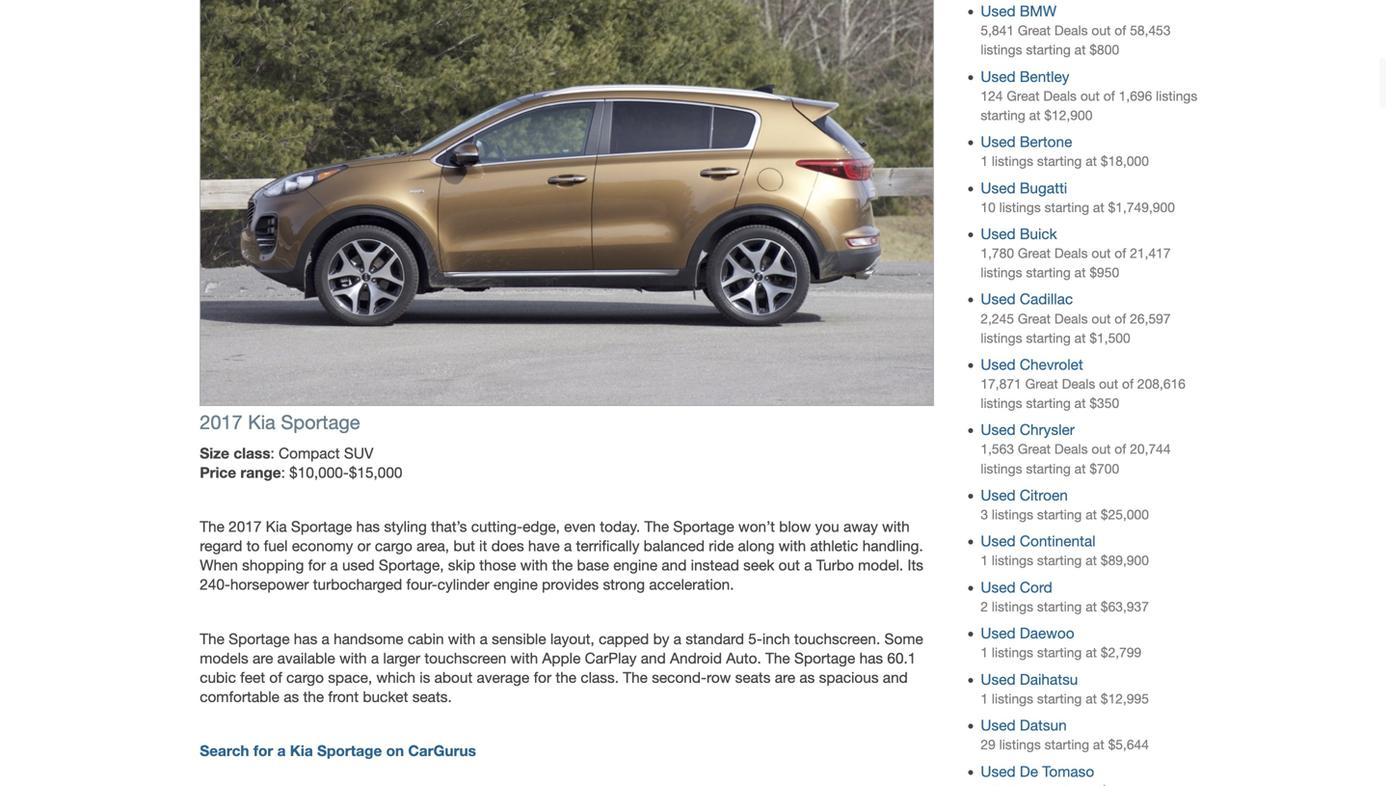 Task type: vqa. For each thing, say whether or not it's contained in the screenshot.
$26,729 The Request Info button
no



Task type: describe. For each thing, give the bounding box(es) containing it.
have
[[528, 537, 560, 555]]

deals for used bmw
[[1055, 23, 1088, 38]]

of for used buick
[[1115, 245, 1127, 261]]

used citroen 3 listings starting at $25,000
[[981, 487, 1150, 522]]

1 for used daihatsu
[[981, 691, 989, 706]]

a up touchscreen
[[480, 630, 488, 648]]

starting inside used bertone 1 listings starting at $18,000
[[1038, 153, 1083, 169]]

cargo inside the sportage has a handsome cabin with a sensible layout, capped by a standard 5-inch touchscreen. some models are available with a larger touchscreen with apple carplay and android auto. the sportage has 60.1 cubic feet of cargo space, which is about average for the class. the second-row seats are as spacious and comfortable as the front bucket seats.
[[286, 669, 324, 686]]

1 for used bertone
[[981, 153, 989, 169]]

listings inside 2,245 great deals out of 26,597 listings starting at
[[981, 330, 1023, 346]]

1 horizontal spatial engine
[[614, 557, 658, 574]]

1 for used daewoo
[[981, 645, 989, 660]]

used daewoo link
[[981, 625, 1075, 642]]

and inside the 2017 kia sportage has styling that's cutting-edge, even today. the sportage won't blow you away with regard to fuel economy or cargo area, but it does have a terrifically balanced ride along with athletic handling. when shopping for a used sportage, skip those with the base engine and instead seek out a turbo model. its 240-horsepower turbocharged four-cylinder engine provides strong acceleration.
[[662, 557, 687, 574]]

size class : compact suv price range : $10,000-$15,000
[[200, 444, 403, 481]]

comfortable
[[200, 688, 280, 706]]

$800
[[1090, 42, 1120, 57]]

of for used chrysler
[[1115, 441, 1127, 457]]

listings inside used cord 2 listings starting at $63,937
[[992, 599, 1034, 614]]

along
[[738, 537, 775, 555]]

out for bmw
[[1092, 23, 1112, 38]]

2017 inside the 2017 kia sportage has styling that's cutting-edge, even today. the sportage won't blow you away with regard to fuel economy or cargo area, but it does have a terrifically balanced ride along with athletic handling. when shopping for a used sportage, skip those with the base engine and instead seek out a turbo model. its 240-horsepower turbocharged four-cylinder engine provides strong acceleration.
[[229, 518, 262, 535]]

a up available
[[322, 630, 330, 648]]

2 vertical spatial the
[[303, 688, 324, 706]]

cutting-
[[471, 518, 523, 535]]

search
[[200, 742, 249, 760]]

starting inside 17,871 great deals out of 208,616 listings starting at
[[1027, 395, 1071, 411]]

2017 kia sportage
[[200, 411, 360, 434]]

its
[[908, 557, 924, 574]]

with up touchscreen
[[448, 630, 476, 648]]

cubic
[[200, 669, 236, 686]]

bucket
[[363, 688, 408, 706]]

second-
[[652, 669, 707, 686]]

when
[[200, 557, 238, 574]]

suv
[[344, 445, 374, 462]]

seek
[[744, 557, 775, 574]]

the up regard
[[200, 518, 225, 535]]

used bmw
[[981, 2, 1057, 20]]

of for used bentley
[[1104, 88, 1116, 104]]

of for used chevrolet
[[1123, 376, 1134, 392]]

space,
[[328, 669, 372, 686]]

used bertone link
[[981, 133, 1073, 151]]

out for chrysler
[[1092, 441, 1112, 457]]

listings inside 5,841 great deals out of 58,453 listings starting at
[[981, 42, 1023, 57]]

2
[[981, 599, 989, 614]]

of for used cadillac
[[1115, 311, 1127, 326]]

class
[[234, 444, 271, 462]]

2 vertical spatial kia
[[290, 742, 313, 760]]

124
[[981, 88, 1004, 104]]

at inside 1,563 great deals out of 20,744 listings starting at
[[1075, 461, 1086, 476]]

area,
[[417, 537, 450, 555]]

daihatsu
[[1020, 671, 1079, 688]]

124 great deals out of 1,696 listings starting at
[[981, 88, 1198, 123]]

at inside 5,841 great deals out of 58,453 listings starting at
[[1075, 42, 1086, 57]]

used chrysler
[[981, 421, 1075, 439]]

5,841
[[981, 23, 1015, 38]]

today.
[[600, 518, 641, 535]]

listings inside 1,780 great deals out of 21,417 listings starting at
[[981, 265, 1023, 280]]

starting inside used datsun 29 listings starting at $5,644
[[1045, 737, 1090, 752]]

a down even
[[564, 537, 572, 555]]

10
[[981, 199, 996, 215]]

citroen
[[1020, 487, 1068, 504]]

buick
[[1020, 225, 1058, 243]]

listings inside 1,563 great deals out of 20,744 listings starting at
[[981, 461, 1023, 476]]

with up handling.
[[883, 518, 910, 535]]

class.
[[581, 669, 619, 686]]

has inside the 2017 kia sportage has styling that's cutting-edge, even today. the sportage won't blow you away with regard to fuel economy or cargo area, but it does have a terrifically balanced ride along with athletic handling. when shopping for a used sportage, skip those with the base engine and instead seek out a turbo model. its 240-horsepower turbocharged four-cylinder engine provides strong acceleration.
[[356, 518, 380, 535]]

out for cadillac
[[1092, 311, 1112, 326]]

compact
[[279, 445, 340, 462]]

cabin
[[408, 630, 444, 648]]

sportage up the ride
[[674, 518, 735, 535]]

starting inside used citroen 3 listings starting at $25,000
[[1038, 507, 1083, 522]]

carplay
[[585, 650, 637, 667]]

used for used bentley
[[981, 68, 1016, 85]]

about
[[435, 669, 473, 686]]

turbocharged
[[313, 576, 402, 593]]

cadillac
[[1020, 291, 1074, 308]]

sportage left on
[[317, 742, 382, 760]]

1,563
[[981, 441, 1015, 457]]

terrifically
[[576, 537, 640, 555]]

regard
[[200, 537, 242, 555]]

used for used datsun 29 listings starting at $5,644
[[981, 717, 1016, 734]]

listings inside used bertone 1 listings starting at $18,000
[[992, 153, 1034, 169]]

cargo inside the 2017 kia sportage has styling that's cutting-edge, even today. the sportage won't blow you away with regard to fuel economy or cargo area, but it does have a terrifically balanced ride along with athletic handling. when shopping for a used sportage, skip those with the base engine and instead seek out a turbo model. its 240-horsepower turbocharged four-cylinder engine provides strong acceleration.
[[375, 537, 413, 555]]

used for used citroen 3 listings starting at $25,000
[[981, 487, 1016, 504]]

out inside the 2017 kia sportage has styling that's cutting-edge, even today. the sportage won't blow you away with regard to fuel economy or cargo area, but it does have a terrifically balanced ride along with athletic handling. when shopping for a used sportage, skip those with the base engine and instead seek out a turbo model. its 240-horsepower turbocharged four-cylinder engine provides strong acceleration.
[[779, 557, 800, 574]]

$950
[[1090, 265, 1120, 280]]

bmw
[[1020, 2, 1057, 20]]

provides
[[542, 576, 599, 593]]

auto.
[[726, 650, 762, 667]]

balanced
[[644, 537, 705, 555]]

continental
[[1020, 533, 1096, 550]]

a left turbo
[[805, 557, 813, 574]]

used for used cadillac
[[981, 291, 1016, 308]]

starting inside used bugatti 10 listings starting at $1,749,900
[[1045, 199, 1090, 215]]

which
[[377, 669, 416, 686]]

away
[[844, 518, 879, 535]]

listings inside 124 great deals out of 1,696 listings starting at
[[1157, 88, 1198, 104]]

it
[[479, 537, 487, 555]]

0 vertical spatial kia
[[248, 411, 276, 434]]

turbo
[[817, 557, 854, 574]]

$89,900
[[1101, 553, 1150, 568]]

17,871 great deals out of 208,616 listings starting at
[[981, 376, 1186, 411]]

5-
[[749, 630, 763, 648]]

search for a kia sportage on cargurus link
[[200, 742, 476, 760]]

tomaso
[[1043, 763, 1095, 780]]

used datsun link
[[981, 717, 1067, 734]]

seats.
[[413, 688, 452, 706]]

at inside 1,780 great deals out of 21,417 listings starting at
[[1075, 265, 1086, 280]]

used buick
[[981, 225, 1058, 243]]

60.1
[[888, 650, 917, 667]]

sportage down touchscreen.
[[795, 650, 856, 667]]

used for used de tomaso
[[981, 763, 1016, 780]]

used for used bugatti 10 listings starting at $1,749,900
[[981, 179, 1016, 197]]

for inside the 2017 kia sportage has styling that's cutting-edge, even today. the sportage won't blow you away with regard to fuel economy or cargo area, but it does have a terrifically balanced ride along with athletic handling. when shopping for a used sportage, skip those with the base engine and instead seek out a turbo model. its 240-horsepower turbocharged four-cylinder engine provides strong acceleration.
[[308, 557, 326, 574]]

edge,
[[523, 518, 560, 535]]

touchscreen.
[[795, 630, 881, 648]]

but
[[454, 537, 475, 555]]

used chevrolet
[[981, 356, 1084, 373]]

26,597
[[1131, 311, 1171, 326]]

android
[[670, 650, 722, 667]]

used daewoo 1 listings starting at $2,799
[[981, 625, 1142, 660]]

1,563 great deals out of 20,744 listings starting at
[[981, 441, 1171, 476]]

with down the blow
[[779, 537, 807, 555]]

17,871
[[981, 376, 1022, 392]]

does
[[492, 537, 524, 555]]

used for used bertone 1 listings starting at $18,000
[[981, 133, 1016, 151]]

out for buick
[[1092, 245, 1112, 261]]

$1,500
[[1090, 330, 1131, 346]]

starting inside used daewoo 1 listings starting at $2,799
[[1038, 645, 1083, 660]]

used for used daihatsu 1 listings starting at $12,995
[[981, 671, 1016, 688]]

great for bentley
[[1007, 88, 1040, 104]]

used bugatti 10 listings starting at $1,749,900
[[981, 179, 1176, 215]]

out for chevrolet
[[1100, 376, 1119, 392]]

1,780 great deals out of 21,417 listings starting at
[[981, 245, 1171, 280]]

used cadillac link
[[981, 291, 1074, 308]]

1 vertical spatial the
[[556, 669, 577, 686]]

with up space,
[[340, 650, 367, 667]]

starting inside used cord 2 listings starting at $63,937
[[1038, 599, 1083, 614]]

1 for used continental
[[981, 553, 989, 568]]

0 horizontal spatial :
[[271, 445, 275, 462]]

used chrysler link
[[981, 421, 1075, 439]]

58,453
[[1131, 23, 1171, 38]]

deals for used bentley
[[1044, 88, 1077, 104]]

larger
[[383, 650, 421, 667]]

used buick link
[[981, 225, 1058, 243]]

the up models
[[200, 630, 225, 648]]

starting inside the used continental 1 listings starting at $89,900
[[1038, 553, 1083, 568]]

sportage up economy
[[291, 518, 352, 535]]



Task type: locate. For each thing, give the bounding box(es) containing it.
1 inside the used continental 1 listings starting at $89,900
[[981, 553, 989, 568]]

a right by
[[674, 630, 682, 648]]

the sportage has a handsome cabin with a sensible layout, capped by a standard 5-inch touchscreen. some models are available with a larger touchscreen with apple carplay and android auto. the sportage has 60.1 cubic feet of cargo space, which is about average for the class. the second-row seats are as spacious and comfortable as the front bucket seats.
[[200, 630, 924, 706]]

listings inside used bugatti 10 listings starting at $1,749,900
[[1000, 199, 1041, 215]]

at inside the used continental 1 listings starting at $89,900
[[1086, 553, 1098, 568]]

fuel
[[264, 537, 288, 555]]

at left $700
[[1075, 461, 1086, 476]]

at inside used cord 2 listings starting at $63,937
[[1086, 599, 1098, 614]]

has up or
[[356, 518, 380, 535]]

used bertone 1 listings starting at $18,000
[[981, 133, 1150, 169]]

great inside 1,563 great deals out of 20,744 listings starting at
[[1018, 441, 1051, 457]]

listings down used datsun link
[[1000, 737, 1041, 752]]

listings inside used daewoo 1 listings starting at $2,799
[[992, 645, 1034, 660]]

bertone
[[1020, 133, 1073, 151]]

starting inside 1,780 great deals out of 21,417 listings starting at
[[1027, 265, 1071, 280]]

and down by
[[641, 650, 666, 667]]

0 vertical spatial engine
[[614, 557, 658, 574]]

front
[[328, 688, 359, 706]]

to
[[247, 537, 260, 555]]

great inside 1,780 great deals out of 21,417 listings starting at
[[1018, 245, 1051, 261]]

1 horizontal spatial cargo
[[375, 537, 413, 555]]

1 vertical spatial kia
[[266, 518, 287, 535]]

great
[[1018, 23, 1051, 38], [1007, 88, 1040, 104], [1018, 245, 1051, 261], [1018, 311, 1051, 326], [1026, 376, 1059, 392], [1018, 441, 1051, 457]]

a right search
[[277, 742, 286, 760]]

acceleration.
[[650, 576, 734, 593]]

used inside the used continental 1 listings starting at $89,900
[[981, 533, 1016, 550]]

used up 10
[[981, 179, 1016, 197]]

listings down 17,871
[[981, 395, 1023, 411]]

at left '$1,500' on the right of the page
[[1075, 330, 1086, 346]]

9 used from the top
[[981, 487, 1016, 504]]

of up '$1,500' on the right of the page
[[1115, 311, 1127, 326]]

0 vertical spatial cargo
[[375, 537, 413, 555]]

listings down used bertone link at the top right of page
[[992, 153, 1034, 169]]

0 vertical spatial as
[[800, 669, 815, 686]]

15 used from the top
[[981, 763, 1016, 780]]

1 vertical spatial has
[[294, 630, 318, 648]]

great for bmw
[[1018, 23, 1051, 38]]

listings down used citroen link
[[992, 507, 1034, 522]]

of inside 1,780 great deals out of 21,417 listings starting at
[[1115, 245, 1127, 261]]

available
[[277, 650, 335, 667]]

deals inside 1,563 great deals out of 20,744 listings starting at
[[1055, 441, 1088, 457]]

are up feet
[[253, 650, 273, 667]]

:
[[271, 445, 275, 462], [281, 464, 285, 481]]

the up 'balanced'
[[645, 518, 670, 535]]

2 horizontal spatial has
[[860, 650, 884, 667]]

listings inside used datsun 29 listings starting at $5,644
[[1000, 737, 1041, 752]]

1 vertical spatial engine
[[494, 576, 538, 593]]

row
[[707, 669, 731, 686]]

used for used continental 1 listings starting at $89,900
[[981, 533, 1016, 550]]

0 horizontal spatial are
[[253, 650, 273, 667]]

6 used from the top
[[981, 291, 1016, 308]]

$63,937
[[1101, 599, 1150, 614]]

used inside used daewoo 1 listings starting at $2,799
[[981, 625, 1016, 642]]

: up range
[[271, 445, 275, 462]]

great for chrysler
[[1018, 441, 1051, 457]]

0 vertical spatial for
[[308, 557, 326, 574]]

datsun
[[1020, 717, 1067, 734]]

of inside 5,841 great deals out of 58,453 listings starting at
[[1115, 23, 1127, 38]]

out right seek
[[779, 557, 800, 574]]

skip
[[448, 557, 476, 574]]

used inside used bugatti 10 listings starting at $1,749,900
[[981, 179, 1016, 197]]

great down used chevrolet link
[[1026, 376, 1059, 392]]

used citroen link
[[981, 487, 1068, 504]]

standard
[[686, 630, 745, 648]]

cylinder
[[438, 576, 490, 593]]

starting down bertone at the right of page
[[1038, 153, 1083, 169]]

1 vertical spatial and
[[641, 650, 666, 667]]

deals down bmw
[[1055, 23, 1088, 38]]

out inside 1,563 great deals out of 20,744 listings starting at
[[1092, 441, 1112, 457]]

listings inside used daihatsu 1 listings starting at $12,995
[[992, 691, 1034, 706]]

$1,749,900
[[1109, 199, 1176, 215]]

1 horizontal spatial has
[[356, 518, 380, 535]]

13 used from the top
[[981, 671, 1016, 688]]

has up spacious
[[860, 650, 884, 667]]

of inside the sportage has a handsome cabin with a sensible layout, capped by a standard 5-inch touchscreen. some models are available with a larger touchscreen with apple carplay and android auto. the sportage has 60.1 cubic feet of cargo space, which is about average for the class. the second-row seats are as spacious and comfortable as the front bucket seats.
[[269, 669, 282, 686]]

listings down 1,563
[[981, 461, 1023, 476]]

of up $950
[[1115, 245, 1127, 261]]

2 vertical spatial and
[[883, 669, 908, 686]]

on
[[386, 742, 404, 760]]

sportage up feet
[[229, 630, 290, 648]]

great inside 17,871 great deals out of 208,616 listings starting at
[[1026, 376, 1059, 392]]

some
[[885, 630, 924, 648]]

out for bentley
[[1081, 88, 1100, 104]]

listings inside the used continental 1 listings starting at $89,900
[[992, 553, 1034, 568]]

14 used from the top
[[981, 717, 1016, 734]]

deals inside 2,245 great deals out of 26,597 listings starting at
[[1055, 311, 1088, 326]]

starting up daewoo
[[1038, 599, 1083, 614]]

of inside 124 great deals out of 1,696 listings starting at
[[1104, 88, 1116, 104]]

base
[[577, 557, 610, 574]]

deals inside 1,780 great deals out of 21,417 listings starting at
[[1055, 245, 1088, 261]]

used datsun 29 listings starting at $5,644
[[981, 717, 1150, 752]]

0 horizontal spatial for
[[254, 742, 273, 760]]

as left spacious
[[800, 669, 815, 686]]

2017 kia sportage test drive review costeffectivenessimage image
[[200, 0, 935, 406]]

5 used from the top
[[981, 225, 1016, 243]]

used for used buick
[[981, 225, 1016, 243]]

out
[[1092, 23, 1112, 38], [1081, 88, 1100, 104], [1092, 245, 1112, 261], [1092, 311, 1112, 326], [1100, 376, 1119, 392], [1092, 441, 1112, 457], [779, 557, 800, 574]]

used
[[981, 2, 1016, 20], [981, 68, 1016, 85], [981, 133, 1016, 151], [981, 179, 1016, 197], [981, 225, 1016, 243], [981, 291, 1016, 308], [981, 356, 1016, 373], [981, 421, 1016, 439], [981, 487, 1016, 504], [981, 533, 1016, 550], [981, 579, 1016, 596], [981, 625, 1016, 642], [981, 671, 1016, 688], [981, 717, 1016, 734], [981, 763, 1016, 780]]

deals for used cadillac
[[1055, 311, 1088, 326]]

used inside used datsun 29 listings starting at $5,644
[[981, 717, 1016, 734]]

sportage,
[[379, 557, 444, 574]]

for inside the sportage has a handsome cabin with a sensible layout, capped by a standard 5-inch touchscreen. some models are available with a larger touchscreen with apple carplay and android auto. the sportage has 60.1 cubic feet of cargo space, which is about average for the class. the second-row seats are as spacious and comfortable as the front bucket seats.
[[534, 669, 552, 686]]

0 vertical spatial :
[[271, 445, 275, 462]]

great for chevrolet
[[1026, 376, 1059, 392]]

for down apple at the bottom of page
[[534, 669, 552, 686]]

search for a kia sportage on cargurus
[[200, 742, 476, 760]]

1 horizontal spatial :
[[281, 464, 285, 481]]

1 horizontal spatial as
[[800, 669, 815, 686]]

handling.
[[863, 537, 924, 555]]

listings down 5,841
[[981, 42, 1023, 57]]

starting up tomaso
[[1045, 737, 1090, 752]]

used for used daewoo 1 listings starting at $2,799
[[981, 625, 1016, 642]]

handsome
[[334, 630, 404, 648]]

0 horizontal spatial has
[[294, 630, 318, 648]]

1 vertical spatial for
[[534, 669, 552, 686]]

out up $700
[[1092, 441, 1112, 457]]

of left 1,696
[[1104, 88, 1116, 104]]

great down used cadillac
[[1018, 311, 1051, 326]]

10 used from the top
[[981, 533, 1016, 550]]

size
[[200, 444, 230, 462]]

1 horizontal spatial are
[[775, 669, 796, 686]]

of up $700
[[1115, 441, 1127, 457]]

out inside 17,871 great deals out of 208,616 listings starting at
[[1100, 376, 1119, 392]]

used
[[342, 557, 375, 574]]

of up $800
[[1115, 23, 1127, 38]]

chevrolet
[[1020, 356, 1084, 373]]

used for used cord 2 listings starting at $63,937
[[981, 579, 1016, 596]]

used inside used cord 2 listings starting at $63,937
[[981, 579, 1016, 596]]

out up $950
[[1092, 245, 1112, 261]]

listings right 1,696
[[1157, 88, 1198, 104]]

used up 124
[[981, 68, 1016, 85]]

at left $1,749,900
[[1094, 199, 1105, 215]]

has
[[356, 518, 380, 535], [294, 630, 318, 648], [860, 650, 884, 667]]

listings inside used citroen 3 listings starting at $25,000
[[992, 507, 1034, 522]]

4 1 from the top
[[981, 691, 989, 706]]

used up 2,245 at right top
[[981, 291, 1016, 308]]

used for used chevrolet
[[981, 356, 1016, 373]]

deals
[[1055, 23, 1088, 38], [1044, 88, 1077, 104], [1055, 245, 1088, 261], [1055, 311, 1088, 326], [1063, 376, 1096, 392], [1055, 441, 1088, 457]]

listings down "used daewoo" link
[[992, 645, 1034, 660]]

: down compact
[[281, 464, 285, 481]]

used left daihatsu at bottom
[[981, 671, 1016, 688]]

2 horizontal spatial for
[[534, 669, 552, 686]]

used bmw link
[[981, 2, 1057, 20]]

out up '$1,500' on the right of the page
[[1092, 311, 1112, 326]]

listings down 2,245 at right top
[[981, 330, 1023, 346]]

of inside 1,563 great deals out of 20,744 listings starting at
[[1115, 441, 1127, 457]]

at left $89,900
[[1086, 553, 1098, 568]]

out up $350
[[1100, 376, 1119, 392]]

great inside 2,245 great deals out of 26,597 listings starting at
[[1018, 311, 1051, 326]]

at inside 124 great deals out of 1,696 listings starting at
[[1030, 107, 1041, 123]]

apple
[[542, 650, 581, 667]]

29
[[981, 737, 996, 752]]

the down inch
[[766, 650, 791, 667]]

deals inside 17,871 great deals out of 208,616 listings starting at
[[1063, 376, 1096, 392]]

engine up strong
[[614, 557, 658, 574]]

the down carplay
[[623, 669, 648, 686]]

deals for used chevrolet
[[1063, 376, 1096, 392]]

and down 'balanced'
[[662, 557, 687, 574]]

chrysler
[[1020, 421, 1075, 439]]

1 down the 2
[[981, 645, 989, 660]]

0 vertical spatial and
[[662, 557, 687, 574]]

great for cadillac
[[1018, 311, 1051, 326]]

4 used from the top
[[981, 179, 1016, 197]]

at left $950
[[1075, 265, 1086, 280]]

0 vertical spatial 2017
[[200, 411, 243, 434]]

3 used from the top
[[981, 133, 1016, 151]]

of
[[1115, 23, 1127, 38], [1104, 88, 1116, 104], [1115, 245, 1127, 261], [1115, 311, 1127, 326], [1123, 376, 1134, 392], [1115, 441, 1127, 457], [269, 669, 282, 686]]

used up the 2
[[981, 579, 1016, 596]]

used inside used bertone 1 listings starting at $18,000
[[981, 133, 1016, 151]]

used up 3
[[981, 487, 1016, 504]]

$15,000
[[349, 464, 403, 481]]

that's
[[431, 518, 467, 535]]

at left $5,644
[[1094, 737, 1105, 752]]

deals inside 124 great deals out of 1,696 listings starting at
[[1044, 88, 1077, 104]]

at inside used daihatsu 1 listings starting at $12,995
[[1086, 691, 1098, 706]]

$10,000-
[[290, 464, 349, 481]]

1 vertical spatial :
[[281, 464, 285, 481]]

used up 1,780 on the right top of the page
[[981, 225, 1016, 243]]

out inside 2,245 great deals out of 26,597 listings starting at
[[1092, 311, 1112, 326]]

2 used from the top
[[981, 68, 1016, 85]]

used bugatti link
[[981, 179, 1068, 197]]

$18,000
[[1101, 153, 1150, 169]]

starting down daewoo
[[1038, 645, 1083, 660]]

kia right search
[[290, 742, 313, 760]]

used daihatsu link
[[981, 671, 1079, 688]]

8 used from the top
[[981, 421, 1016, 439]]

1 horizontal spatial for
[[308, 557, 326, 574]]

1 inside used bertone 1 listings starting at $18,000
[[981, 153, 989, 169]]

starting inside used daihatsu 1 listings starting at $12,995
[[1038, 691, 1083, 706]]

listings inside 17,871 great deals out of 208,616 listings starting at
[[981, 395, 1023, 411]]

cargurus
[[408, 742, 476, 760]]

20,744
[[1131, 441, 1171, 457]]

at inside used citroen 3 listings starting at $25,000
[[1086, 507, 1098, 522]]

1 inside used daihatsu 1 listings starting at $12,995
[[981, 691, 989, 706]]

cord
[[1020, 579, 1053, 596]]

$12,995
[[1101, 691, 1150, 706]]

ride
[[709, 537, 734, 555]]

great inside 5,841 great deals out of 58,453 listings starting at
[[1018, 23, 1051, 38]]

at inside 2,245 great deals out of 26,597 listings starting at
[[1075, 330, 1086, 346]]

of inside 2,245 great deals out of 26,597 listings starting at
[[1115, 311, 1127, 326]]

deals down buick
[[1055, 245, 1088, 261]]

0 horizontal spatial cargo
[[286, 669, 324, 686]]

deals up the $12,900
[[1044, 88, 1077, 104]]

deals inside 5,841 great deals out of 58,453 listings starting at
[[1055, 23, 1088, 38]]

2017
[[200, 411, 243, 434], [229, 518, 262, 535]]

1 used from the top
[[981, 2, 1016, 20]]

at inside used datsun 29 listings starting at $5,644
[[1094, 737, 1105, 752]]

used up 1,563
[[981, 421, 1016, 439]]

kia inside the 2017 kia sportage has styling that's cutting-edge, even today. the sportage won't blow you away with regard to fuel economy or cargo area, but it does have a terrifically balanced ride along with athletic handling. when shopping for a used sportage, skip those with the base engine and instead seek out a turbo model. its 240-horsepower turbocharged four-cylinder engine provides strong acceleration.
[[266, 518, 287, 535]]

of for used bmw
[[1115, 23, 1127, 38]]

used continental link
[[981, 533, 1096, 550]]

used de tomaso link
[[981, 763, 1095, 780]]

1,780
[[981, 245, 1015, 261]]

great inside 124 great deals out of 1,696 listings starting at
[[1007, 88, 1040, 104]]

used for used chrysler
[[981, 421, 1016, 439]]

is
[[420, 669, 430, 686]]

great down used chrysler
[[1018, 441, 1051, 457]]

models
[[200, 650, 249, 667]]

1 1 from the top
[[981, 153, 989, 169]]

0 horizontal spatial as
[[284, 688, 299, 706]]

starting up 'citroen'
[[1027, 461, 1071, 476]]

kia up fuel
[[266, 518, 287, 535]]

used cord link
[[981, 579, 1053, 596]]

1 inside used daewoo 1 listings starting at $2,799
[[981, 645, 989, 660]]

used for used bmw
[[981, 2, 1016, 20]]

are right seats
[[775, 669, 796, 686]]

0 vertical spatial are
[[253, 650, 273, 667]]

with
[[883, 518, 910, 535], [779, 537, 807, 555], [521, 557, 548, 574], [448, 630, 476, 648], [340, 650, 367, 667], [511, 650, 538, 667]]

2 1 from the top
[[981, 553, 989, 568]]

a down economy
[[330, 557, 338, 574]]

2,245
[[981, 311, 1015, 326]]

used up 17,871
[[981, 356, 1016, 373]]

out inside 5,841 great deals out of 58,453 listings starting at
[[1092, 23, 1112, 38]]

0 horizontal spatial engine
[[494, 576, 538, 593]]

starting down 124
[[981, 107, 1026, 123]]

with down have
[[521, 557, 548, 574]]

0 vertical spatial the
[[552, 557, 573, 574]]

used up 5,841
[[981, 2, 1016, 20]]

at left $18,000
[[1086, 153, 1098, 169]]

1 up the 29 at bottom right
[[981, 691, 989, 706]]

the inside the 2017 kia sportage has styling that's cutting-edge, even today. the sportage won't blow you away with regard to fuel economy or cargo area, but it does have a terrifically balanced ride along with athletic handling. when shopping for a used sportage, skip those with the base engine and instead seek out a turbo model. its 240-horsepower turbocharged four-cylinder engine provides strong acceleration.
[[552, 557, 573, 574]]

and down 60.1
[[883, 669, 908, 686]]

of inside 17,871 great deals out of 208,616 listings starting at
[[1123, 376, 1134, 392]]

used chevrolet link
[[981, 356, 1084, 373]]

the up the provides
[[552, 557, 573, 574]]

cargo down the styling
[[375, 537, 413, 555]]

used inside used citroen 3 listings starting at $25,000
[[981, 487, 1016, 504]]

spacious
[[819, 669, 879, 686]]

great for buick
[[1018, 245, 1051, 261]]

starting inside 5,841 great deals out of 58,453 listings starting at
[[1027, 42, 1071, 57]]

a
[[564, 537, 572, 555], [330, 557, 338, 574], [805, 557, 813, 574], [322, 630, 330, 648], [480, 630, 488, 648], [674, 630, 682, 648], [371, 650, 379, 667], [277, 742, 286, 760]]

1 up used cord link
[[981, 553, 989, 568]]

great down buick
[[1018, 245, 1051, 261]]

2 vertical spatial for
[[254, 742, 273, 760]]

starting inside 124 great deals out of 1,696 listings starting at
[[981, 107, 1026, 123]]

at inside used bertone 1 listings starting at $18,000
[[1086, 153, 1098, 169]]

listings down used daihatsu link
[[992, 691, 1034, 706]]

5,841 great deals out of 58,453 listings starting at
[[981, 23, 1171, 57]]

1 vertical spatial as
[[284, 688, 299, 706]]

sportage up compact
[[281, 411, 360, 434]]

starting down daihatsu at bottom
[[1038, 691, 1083, 706]]

3 1 from the top
[[981, 645, 989, 660]]

at inside used bugatti 10 listings starting at $1,749,900
[[1094, 199, 1105, 215]]

as down available
[[284, 688, 299, 706]]

sportage
[[281, 411, 360, 434], [291, 518, 352, 535], [674, 518, 735, 535], [229, 630, 290, 648], [795, 650, 856, 667], [317, 742, 382, 760]]

the left front on the left bottom
[[303, 688, 324, 706]]

those
[[480, 557, 517, 574]]

1 vertical spatial 2017
[[229, 518, 262, 535]]

listings up used cord link
[[992, 553, 1034, 568]]

2017 up to in the bottom left of the page
[[229, 518, 262, 535]]

used up the 29 at bottom right
[[981, 717, 1016, 734]]

starting inside 1,563 great deals out of 20,744 listings starting at
[[1027, 461, 1071, 476]]

with down sensible
[[511, 650, 538, 667]]

at inside 17,871 great deals out of 208,616 listings starting at
[[1075, 395, 1086, 411]]

0 vertical spatial has
[[356, 518, 380, 535]]

1 vertical spatial cargo
[[286, 669, 324, 686]]

1 vertical spatial are
[[775, 669, 796, 686]]

2 vertical spatial has
[[860, 650, 884, 667]]

starting inside 2,245 great deals out of 26,597 listings starting at
[[1027, 330, 1071, 346]]

out inside 124 great deals out of 1,696 listings starting at
[[1081, 88, 1100, 104]]

deals for used chrysler
[[1055, 441, 1088, 457]]

at inside used daewoo 1 listings starting at $2,799
[[1086, 645, 1098, 660]]

7 used from the top
[[981, 356, 1016, 373]]

starting down the continental
[[1038, 553, 1083, 568]]

a down handsome
[[371, 650, 379, 667]]

horsepower
[[230, 576, 309, 593]]

deals for used buick
[[1055, 245, 1088, 261]]

starting up chevrolet
[[1027, 330, 1071, 346]]

starting down 'citroen'
[[1038, 507, 1083, 522]]

great down bmw
[[1018, 23, 1051, 38]]

model.
[[859, 557, 904, 574]]

listings down used bugatti link
[[1000, 199, 1041, 215]]

12 used from the top
[[981, 625, 1016, 642]]

listings down used cord link
[[992, 599, 1034, 614]]

3
[[981, 507, 989, 522]]

for down economy
[[308, 557, 326, 574]]

used inside used daihatsu 1 listings starting at $12,995
[[981, 671, 1016, 688]]

out inside 1,780 great deals out of 21,417 listings starting at
[[1092, 245, 1112, 261]]

11 used from the top
[[981, 579, 1016, 596]]



